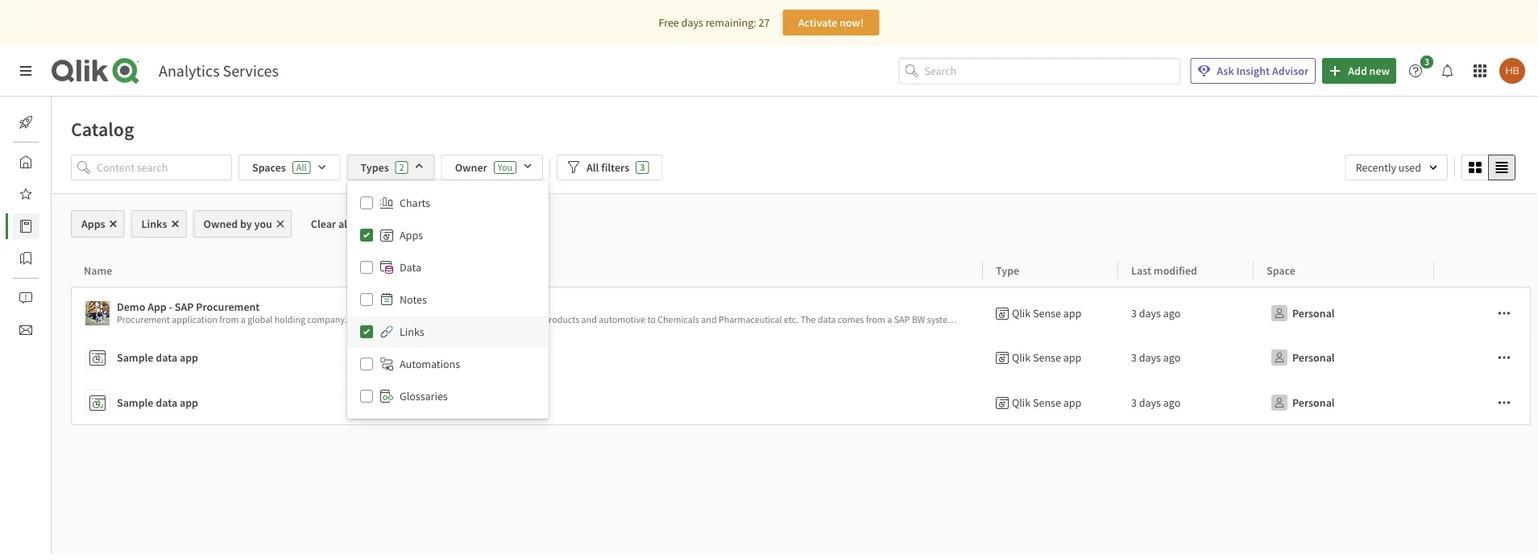 Task type: locate. For each thing, give the bounding box(es) containing it.
a left global
[[241, 314, 246, 326]]

1 a from the left
[[241, 314, 246, 326]]

2 more actions image from the top
[[1499, 351, 1511, 364]]

0 vertical spatial qlik sense app
[[1012, 306, 1082, 321]]

3 days ago cell
[[1119, 287, 1254, 335], [1119, 335, 1254, 380], [1119, 380, 1254, 426]]

2 3 days ago cell from the top
[[1119, 335, 1254, 380]]

3 button
[[1403, 56, 1439, 84]]

the
[[349, 314, 364, 326], [801, 314, 816, 326]]

holding
[[275, 314, 306, 326]]

products
[[544, 314, 580, 326]]

2 vertical spatial ago
[[1164, 396, 1181, 410]]

0 horizontal spatial apps
[[81, 217, 105, 231]]

howard brown image
[[1500, 58, 1526, 84]]

clear all button
[[298, 210, 363, 238]]

open sidebar menu image
[[19, 64, 32, 77]]

days for second personal button from the bottom of the page's the 3 days ago cell
[[1140, 351, 1162, 365]]

1 ago from the top
[[1164, 306, 1181, 321]]

Search text field
[[925, 58, 1181, 84]]

3 personal from the top
[[1293, 396, 1335, 410]]

and
[[582, 314, 597, 326], [702, 314, 717, 326]]

1 vertical spatial personal button
[[1267, 345, 1339, 371]]

sample data app
[[117, 351, 198, 365], [117, 396, 198, 410]]

cell for third personal button from the bottom
[[1435, 287, 1532, 335]]

0 vertical spatial data
[[818, 314, 836, 326]]

0 horizontal spatial all
[[297, 161, 307, 174]]

catalog up home at the top left of the page
[[71, 117, 134, 141]]

2 vertical spatial data
[[156, 396, 177, 410]]

1 3 days ago cell from the top
[[1119, 287, 1254, 335]]

1 horizontal spatial a
[[888, 314, 893, 326]]

3 days ago button
[[1132, 301, 1181, 326], [1132, 345, 1181, 371], [1132, 390, 1181, 416]]

1 personal cell from the top
[[1254, 287, 1435, 335]]

all for all filters
[[587, 160, 599, 175]]

qlik sense app cell for second personal button from the bottom of the page's the 3 days ago cell's sample data app button
[[983, 335, 1119, 380]]

3 days ago button for third personal button
[[1132, 390, 1181, 416]]

2 qlik sense app cell from the top
[[983, 335, 1119, 380]]

3 3 days ago button from the top
[[1132, 390, 1181, 416]]

2 personal from the top
[[1293, 351, 1335, 365]]

etc.
[[784, 314, 799, 326]]

from right comes
[[866, 314, 886, 326]]

0 vertical spatial 3 days ago button
[[1132, 301, 1181, 326]]

demo app - sap procurement procurement application from a global holding company. the daughter companies are active in electronic products and automotive to chemicals and pharmaceutical etc. the data comes from a sap bw system.
[[117, 300, 958, 326]]

you
[[254, 217, 272, 231]]

sample data app for the 3 days ago cell related to third personal button
[[117, 396, 198, 410]]

procurement
[[196, 300, 260, 314], [117, 314, 170, 326]]

clear all
[[311, 217, 350, 231]]

sample data app button for the 3 days ago cell related to third personal button
[[85, 387, 977, 419]]

1 vertical spatial qlik sense app
[[1012, 351, 1082, 365]]

app for the 3 days ago cell related to third personal button
[[1064, 396, 1082, 410]]

1 horizontal spatial from
[[866, 314, 886, 326]]

1 horizontal spatial the
[[801, 314, 816, 326]]

1 3 days ago from the top
[[1132, 306, 1181, 321]]

days
[[682, 15, 704, 30], [1140, 306, 1162, 321], [1140, 351, 1162, 365], [1140, 396, 1162, 410]]

3 for the 3 days ago cell related to third personal button
[[1132, 396, 1137, 410]]

3 cell from the top
[[1435, 380, 1532, 426]]

links
[[142, 217, 167, 231], [400, 325, 425, 339]]

collections image
[[19, 252, 32, 265]]

searchbar element
[[899, 58, 1181, 84]]

sap
[[175, 300, 194, 314], [894, 314, 910, 326]]

0 vertical spatial catalog
[[71, 117, 134, 141]]

3 sense from the top
[[1033, 396, 1062, 410]]

1 vertical spatial sample data app button
[[85, 387, 977, 419]]

3 qlik sense app from the top
[[1012, 396, 1082, 410]]

global
[[248, 314, 273, 326]]

sense
[[1033, 306, 1062, 321], [1033, 351, 1062, 365], [1033, 396, 1062, 410]]

0 vertical spatial sense
[[1033, 306, 1062, 321]]

sense for the 3 days ago cell related to third personal button's sample data app button
[[1033, 396, 1062, 410]]

personal
[[1293, 306, 1335, 321], [1293, 351, 1335, 365], [1293, 396, 1335, 410]]

apps inside button
[[81, 217, 105, 231]]

free
[[659, 15, 679, 30]]

0 vertical spatial links
[[142, 217, 167, 231]]

1 vertical spatial personal
[[1293, 351, 1335, 365]]

qlik sense app for the 3 days ago cell related to third personal button from the bottom
[[1012, 306, 1082, 321]]

and right chemicals
[[702, 314, 717, 326]]

the left daughter
[[349, 314, 364, 326]]

activate now!
[[799, 15, 864, 30]]

2 vertical spatial personal
[[1293, 396, 1335, 410]]

0 vertical spatial more actions image
[[1499, 307, 1511, 320]]

procurement right qlik sense app image
[[117, 314, 170, 326]]

0 horizontal spatial and
[[582, 314, 597, 326]]

1 horizontal spatial sap
[[894, 314, 910, 326]]

and right products
[[582, 314, 597, 326]]

automations
[[400, 357, 460, 372]]

3 3 days ago cell from the top
[[1119, 380, 1254, 426]]

1 from from the left
[[220, 314, 239, 326]]

all
[[587, 160, 599, 175], [297, 161, 307, 174]]

all right spaces
[[297, 161, 307, 174]]

1 vertical spatial sample data app
[[117, 396, 198, 410]]

personal cell for cell related to second personal button from the bottom of the page
[[1254, 335, 1435, 380]]

all
[[338, 217, 350, 231]]

3 more actions image from the top
[[1499, 397, 1511, 409]]

3 qlik from the top
[[1012, 396, 1031, 410]]

3 for second personal button from the bottom of the page's the 3 days ago cell
[[1132, 351, 1137, 365]]

2 ago from the top
[[1164, 351, 1181, 365]]

in
[[492, 314, 500, 326]]

alerts image
[[19, 292, 32, 305]]

apps up the name
[[81, 217, 105, 231]]

2 3 days ago button from the top
[[1132, 345, 1181, 371]]

0 vertical spatial qlik
[[1012, 306, 1031, 321]]

catalog
[[71, 117, 134, 141], [52, 219, 88, 234]]

qlik sense app cell
[[983, 287, 1119, 335], [983, 335, 1119, 380], [983, 380, 1119, 426]]

data inside demo app - sap procurement procurement application from a global holding company. the daughter companies are active in electronic products and automotive to chemicals and pharmaceutical etc. the data comes from a sap bw system.
[[818, 314, 836, 326]]

1 vertical spatial sense
[[1033, 351, 1062, 365]]

sap right -
[[175, 300, 194, 314]]

1 more actions image from the top
[[1499, 307, 1511, 320]]

2 qlik sense app from the top
[[1012, 351, 1082, 365]]

1 vertical spatial sample
[[117, 396, 154, 410]]

navigation pane element
[[0, 103, 88, 350]]

2 personal button from the top
[[1267, 345, 1339, 371]]

3 days ago button for second personal button from the bottom of the page
[[1132, 345, 1181, 371]]

ago
[[1164, 306, 1181, 321], [1164, 351, 1181, 365], [1164, 396, 1181, 410]]

1 vertical spatial more actions image
[[1499, 351, 1511, 364]]

2 vertical spatial qlik
[[1012, 396, 1031, 410]]

switch view group
[[1462, 155, 1516, 181]]

owned by you
[[204, 217, 272, 231]]

2 the from the left
[[801, 314, 816, 326]]

0 horizontal spatial the
[[349, 314, 364, 326]]

2 vertical spatial sense
[[1033, 396, 1062, 410]]

1 qlik from the top
[[1012, 306, 1031, 321]]

cell
[[1435, 287, 1532, 335], [1435, 335, 1532, 380], [1435, 380, 1532, 426]]

1 vertical spatial 3 days ago button
[[1132, 345, 1181, 371]]

0 horizontal spatial from
[[220, 314, 239, 326]]

3 personal cell from the top
[[1254, 380, 1435, 426]]

2 vertical spatial 3 days ago
[[1132, 396, 1181, 410]]

1 horizontal spatial procurement
[[196, 300, 260, 314]]

1 horizontal spatial all
[[587, 160, 599, 175]]

glossaries
[[400, 389, 448, 404]]

1 sample data app from the top
[[117, 351, 198, 365]]

app
[[1064, 306, 1082, 321], [180, 351, 198, 365], [1064, 351, 1082, 365], [180, 396, 198, 410], [1064, 396, 1082, 410]]

1 qlik sense app from the top
[[1012, 306, 1082, 321]]

free days remaining: 27
[[659, 15, 770, 30]]

procurement right -
[[196, 300, 260, 314]]

2 vertical spatial more actions image
[[1499, 397, 1511, 409]]

you
[[498, 161, 513, 174]]

1 vertical spatial 3 days ago
[[1132, 351, 1181, 365]]

a
[[241, 314, 246, 326], [888, 314, 893, 326]]

all for all
[[297, 161, 307, 174]]

apps up data
[[400, 228, 423, 243]]

qlik sense app image
[[85, 301, 110, 326]]

automotive
[[599, 314, 646, 326]]

qlik sense app for second personal button from the bottom of the page's the 3 days ago cell
[[1012, 351, 1082, 365]]

3 days ago
[[1132, 306, 1181, 321], [1132, 351, 1181, 365], [1132, 396, 1181, 410]]

data for the 3 days ago cell related to third personal button's sample data app button
[[156, 396, 177, 410]]

0 vertical spatial 3 days ago
[[1132, 306, 1181, 321]]

alerts link
[[13, 285, 79, 311]]

2 vertical spatial qlik sense app
[[1012, 396, 1082, 410]]

0 horizontal spatial a
[[241, 314, 246, 326]]

add new button
[[1323, 58, 1397, 84]]

personal button
[[1267, 301, 1339, 326], [1267, 345, 1339, 371], [1267, 390, 1339, 416]]

1 sample data app button from the top
[[85, 342, 977, 374]]

filters region
[[52, 152, 1539, 419]]

1 vertical spatial data
[[156, 351, 177, 365]]

qlik
[[1012, 306, 1031, 321], [1012, 351, 1031, 365], [1012, 396, 1031, 410]]

0 vertical spatial personal
[[1293, 306, 1335, 321]]

1 horizontal spatial apps
[[400, 228, 423, 243]]

personal cell
[[1254, 287, 1435, 335], [1254, 335, 1435, 380], [1254, 380, 1435, 426]]

catalog up the name
[[52, 219, 88, 234]]

3 qlik sense app cell from the top
[[983, 380, 1119, 426]]

links right apps button
[[142, 217, 167, 231]]

ask
[[1217, 64, 1235, 78]]

cell for third personal button
[[1435, 380, 1532, 426]]

data for second personal button from the bottom of the page's the 3 days ago cell's sample data app button
[[156, 351, 177, 365]]

catalog inside navigation pane element
[[52, 219, 88, 234]]

1 qlik sense app cell from the top
[[983, 287, 1119, 335]]

qlik sense app
[[1012, 306, 1082, 321], [1012, 351, 1082, 365], [1012, 396, 1082, 410]]

sample for the 3 days ago cell related to third personal button
[[117, 396, 154, 410]]

Content search text field
[[97, 155, 232, 181]]

services
[[223, 61, 279, 81]]

2 vertical spatial 3 days ago button
[[1132, 390, 1181, 416]]

daughter
[[366, 314, 403, 326]]

ago for '3 days ago' button associated with second personal button from the bottom of the page
[[1164, 351, 1181, 365]]

1 vertical spatial ago
[[1164, 351, 1181, 365]]

3 days ago cell for second personal button from the bottom of the page
[[1119, 335, 1254, 380]]

0 horizontal spatial sap
[[175, 300, 194, 314]]

type
[[996, 263, 1020, 278]]

sample
[[117, 351, 154, 365], [117, 396, 154, 410]]

recently used
[[1356, 160, 1422, 175]]

0 vertical spatial sample
[[117, 351, 154, 365]]

0 vertical spatial personal button
[[1267, 301, 1339, 326]]

apps
[[81, 217, 105, 231], [400, 228, 423, 243]]

the right etc.
[[801, 314, 816, 326]]

1 horizontal spatial links
[[400, 325, 425, 339]]

1 personal from the top
[[1293, 306, 1335, 321]]

2 cell from the top
[[1435, 335, 1532, 380]]

ask insight advisor
[[1217, 64, 1309, 78]]

apps button
[[71, 210, 125, 238]]

1 vertical spatial links
[[400, 325, 425, 339]]

2 vertical spatial personal button
[[1267, 390, 1339, 416]]

personal cell for cell related to third personal button
[[1254, 380, 1435, 426]]

3 for the 3 days ago cell related to third personal button from the bottom
[[1132, 306, 1137, 321]]

2 sample data app from the top
[[117, 396, 198, 410]]

bw
[[912, 314, 926, 326]]

3 ago from the top
[[1164, 396, 1181, 410]]

2 personal cell from the top
[[1254, 335, 1435, 380]]

2 3 days ago from the top
[[1132, 351, 1181, 365]]

analytics
[[159, 61, 220, 81]]

1 the from the left
[[349, 314, 364, 326]]

charts
[[400, 196, 430, 210]]

2 sample data app button from the top
[[85, 387, 977, 419]]

0 horizontal spatial procurement
[[117, 314, 170, 326]]

1 vertical spatial qlik
[[1012, 351, 1031, 365]]

a left bw
[[888, 314, 893, 326]]

data
[[818, 314, 836, 326], [156, 351, 177, 365], [156, 396, 177, 410]]

from
[[220, 314, 239, 326], [866, 314, 886, 326]]

more actions image for second personal button from the bottom of the page
[[1499, 351, 1511, 364]]

owned
[[204, 217, 238, 231]]

more actions image
[[1499, 307, 1511, 320], [1499, 351, 1511, 364], [1499, 397, 1511, 409]]

0 vertical spatial sample data app
[[117, 351, 198, 365]]

days for the 3 days ago cell related to third personal button from the bottom
[[1140, 306, 1162, 321]]

0 vertical spatial sample data app button
[[85, 342, 977, 374]]

2 qlik from the top
[[1012, 351, 1031, 365]]

add new
[[1349, 64, 1390, 78]]

app for the 3 days ago cell related to third personal button from the bottom
[[1064, 306, 1082, 321]]

notes
[[400, 293, 427, 307]]

cell for second personal button from the bottom of the page
[[1435, 335, 1532, 380]]

27
[[759, 15, 770, 30]]

1 cell from the top
[[1435, 287, 1532, 335]]

from left global
[[220, 314, 239, 326]]

data
[[400, 260, 422, 275]]

3 days ago cell for third personal button from the bottom
[[1119, 287, 1254, 335]]

0 horizontal spatial links
[[142, 217, 167, 231]]

active
[[466, 314, 490, 326]]

remaining:
[[706, 15, 757, 30]]

name
[[84, 263, 112, 278]]

1 horizontal spatial and
[[702, 314, 717, 326]]

2 sample from the top
[[117, 396, 154, 410]]

all left filters
[[587, 160, 599, 175]]

2 sense from the top
[[1033, 351, 1062, 365]]

sample data app button
[[85, 342, 977, 374], [85, 387, 977, 419]]

apps inside filters region
[[400, 228, 423, 243]]

1 vertical spatial catalog
[[52, 219, 88, 234]]

3 inside dropdown button
[[1425, 56, 1430, 68]]

1 3 days ago button from the top
[[1132, 301, 1181, 326]]

sample for second personal button from the bottom of the page's the 3 days ago cell
[[117, 351, 154, 365]]

1 sample from the top
[[117, 351, 154, 365]]

3 3 days ago from the top
[[1132, 396, 1181, 410]]

links down notes
[[400, 325, 425, 339]]

qlik for second personal button from the bottom of the page's the 3 days ago cell's sample data app button
[[1012, 351, 1031, 365]]

sap left bw
[[894, 314, 910, 326]]

0 vertical spatial ago
[[1164, 306, 1181, 321]]



Task type: vqa. For each thing, say whether or not it's contained in the screenshot.
the leftmost "you"
no



Task type: describe. For each thing, give the bounding box(es) containing it.
Recently used field
[[1346, 155, 1449, 181]]

last
[[1132, 263, 1152, 278]]

analytics services
[[159, 61, 279, 81]]

system.
[[927, 314, 958, 326]]

last modified
[[1132, 263, 1198, 278]]

chemicals
[[658, 314, 700, 326]]

3 days ago cell for third personal button
[[1119, 380, 1254, 426]]

3 days ago for '3 days ago' button corresponding to third personal button
[[1132, 396, 1181, 410]]

links inside filters region
[[400, 325, 425, 339]]

demo
[[117, 300, 145, 314]]

2 a from the left
[[888, 314, 893, 326]]

sample data app for second personal button from the bottom of the page's the 3 days ago cell
[[117, 351, 198, 365]]

more actions image for third personal button from the bottom
[[1499, 307, 1511, 320]]

to
[[648, 314, 656, 326]]

new
[[1370, 64, 1390, 78]]

favorites image
[[19, 188, 32, 201]]

space
[[1267, 263, 1296, 278]]

analytics services element
[[159, 61, 279, 81]]

links inside links 'button'
[[142, 217, 167, 231]]

2 from from the left
[[866, 314, 886, 326]]

subscriptions image
[[19, 324, 32, 337]]

owned by you button
[[193, 210, 292, 238]]

2 and from the left
[[702, 314, 717, 326]]

3 days ago for '3 days ago' button for third personal button from the bottom
[[1132, 306, 1181, 321]]

links button
[[131, 210, 187, 238]]

now!
[[840, 15, 864, 30]]

personal for second personal button from the bottom of the page
[[1293, 351, 1335, 365]]

1 personal button from the top
[[1267, 301, 1339, 326]]

by
[[240, 217, 252, 231]]

getting started image
[[19, 116, 32, 129]]

-
[[169, 300, 173, 314]]

types
[[361, 160, 389, 175]]

home
[[52, 155, 80, 169]]

app for second personal button from the bottom of the page's the 3 days ago cell
[[1064, 351, 1082, 365]]

insight
[[1237, 64, 1270, 78]]

activate
[[799, 15, 838, 30]]

personal cell for cell associated with third personal button from the bottom
[[1254, 287, 1435, 335]]

application
[[172, 314, 218, 326]]

3 personal button from the top
[[1267, 390, 1339, 416]]

electronic
[[502, 314, 542, 326]]

2
[[400, 161, 404, 174]]

comes
[[838, 314, 864, 326]]

sample data app button for second personal button from the bottom of the page's the 3 days ago cell
[[85, 342, 977, 374]]

company.
[[308, 314, 347, 326]]

sense for second personal button from the bottom of the page's the 3 days ago cell's sample data app button
[[1033, 351, 1062, 365]]

1 and from the left
[[582, 314, 597, 326]]

owner
[[455, 160, 487, 175]]

advisor
[[1273, 64, 1309, 78]]

app
[[148, 300, 167, 314]]

clear
[[311, 217, 336, 231]]

3 days ago for '3 days ago' button associated with second personal button from the bottom of the page
[[1132, 351, 1181, 365]]

qlik sense app cell for the 3 days ago cell related to third personal button's sample data app button
[[983, 380, 1119, 426]]

3 inside filters region
[[640, 161, 645, 174]]

personal for third personal button from the bottom
[[1293, 306, 1335, 321]]

activate now! link
[[783, 10, 880, 35]]

used
[[1399, 160, 1422, 175]]

personal for third personal button
[[1293, 396, 1335, 410]]

qlik for the 3 days ago cell related to third personal button's sample data app button
[[1012, 396, 1031, 410]]

home link
[[13, 149, 80, 175]]

1 sense from the top
[[1033, 306, 1062, 321]]

spaces
[[252, 160, 286, 175]]

ask insight advisor button
[[1191, 58, 1316, 84]]

add
[[1349, 64, 1368, 78]]

all filters
[[587, 160, 630, 175]]

alerts
[[52, 291, 79, 306]]

qlik sense app for the 3 days ago cell related to third personal button
[[1012, 396, 1082, 410]]

days for the 3 days ago cell related to third personal button
[[1140, 396, 1162, 410]]

filters
[[602, 160, 630, 175]]

companies
[[405, 314, 449, 326]]

pharmaceutical
[[719, 314, 782, 326]]

3 days ago button for third personal button from the bottom
[[1132, 301, 1181, 326]]

are
[[451, 314, 464, 326]]

recently
[[1356, 160, 1397, 175]]

modified
[[1154, 263, 1198, 278]]

ago for '3 days ago' button for third personal button from the bottom
[[1164, 306, 1181, 321]]

catalog link
[[13, 214, 88, 239]]

more actions image for third personal button
[[1499, 397, 1511, 409]]

ago for '3 days ago' button corresponding to third personal button
[[1164, 396, 1181, 410]]



